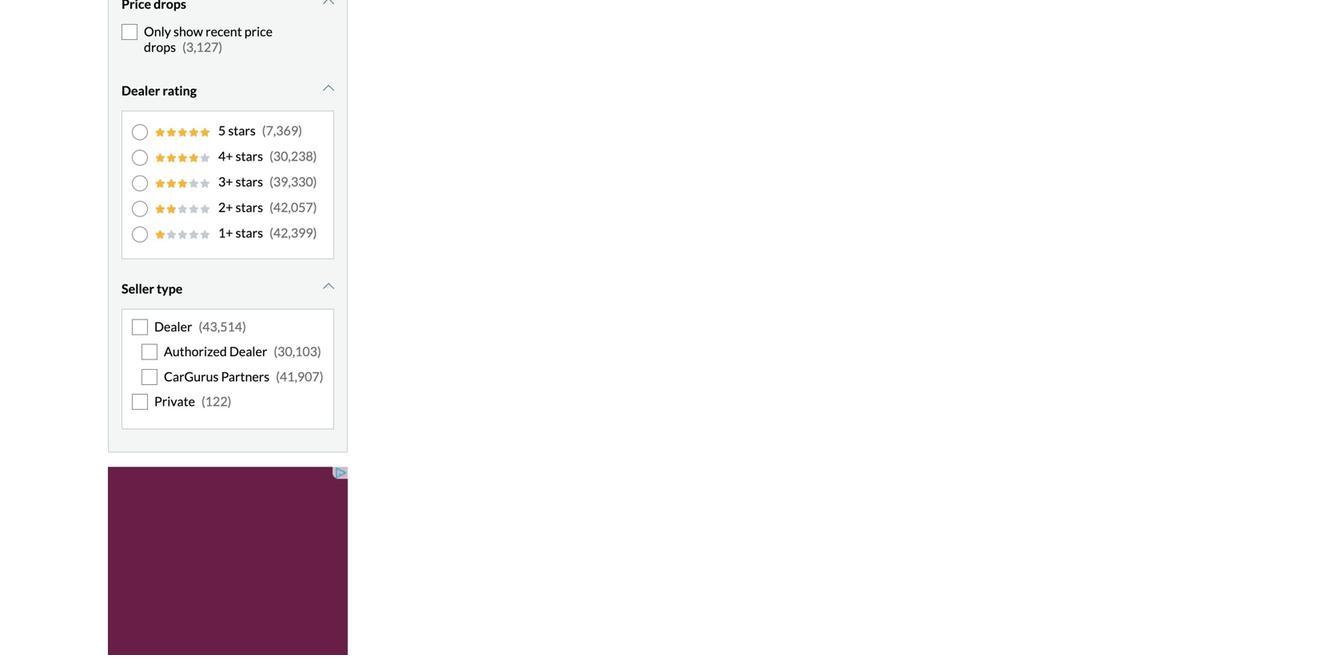Task type: locate. For each thing, give the bounding box(es) containing it.
1+
[[218, 225, 233, 241]]

stars for 2+ stars
[[236, 200, 263, 215]]

only
[[144, 24, 171, 39]]

dealer up authorized
[[154, 319, 192, 335]]

authorized
[[164, 344, 227, 360]]

stars right 5
[[228, 123, 256, 138]]

partners
[[221, 369, 270, 385]]

chevron down image
[[323, 0, 334, 8], [323, 82, 334, 95], [323, 280, 334, 293]]

(122)
[[202, 394, 232, 410]]

private (122)
[[154, 394, 232, 410]]

advertisement element
[[108, 467, 348, 656]]

dealer inside dropdown button
[[122, 83, 160, 98]]

4+
[[218, 148, 233, 164]]

stars right the 4+
[[236, 148, 263, 164]]

1+ stars
[[218, 225, 263, 241]]

dealer up partners
[[229, 344, 267, 360]]

1 chevron down image from the top
[[323, 0, 334, 8]]

(3,127)
[[182, 39, 223, 55]]

dealer for dealer (43,514)
[[154, 319, 192, 335]]

2+ stars
[[218, 200, 263, 215]]

(30,238)
[[270, 148, 317, 164]]

stars for 3+ stars
[[236, 174, 263, 190]]

4+ stars
[[218, 148, 263, 164]]

dealer rating
[[122, 83, 197, 98]]

stars right 1+
[[236, 225, 263, 241]]

stars for 5 stars
[[228, 123, 256, 138]]

cargurus
[[164, 369, 219, 385]]

private
[[154, 394, 195, 410]]

stars right 3+
[[236, 174, 263, 190]]

seller type
[[122, 281, 183, 297]]

dealer (43,514)
[[154, 319, 246, 335]]

1 vertical spatial chevron down image
[[323, 82, 334, 95]]

2 vertical spatial chevron down image
[[323, 280, 334, 293]]

dealer
[[122, 83, 160, 98], [154, 319, 192, 335], [229, 344, 267, 360]]

stars
[[228, 123, 256, 138], [236, 148, 263, 164], [236, 174, 263, 190], [236, 200, 263, 215], [236, 225, 263, 241]]

show
[[174, 24, 203, 39]]

3 chevron down image from the top
[[323, 280, 334, 293]]

(41,907)
[[276, 369, 324, 385]]

dealer left rating
[[122, 83, 160, 98]]

stars right 2+
[[236, 200, 263, 215]]

0 vertical spatial chevron down image
[[323, 0, 334, 8]]

2 chevron down image from the top
[[323, 82, 334, 95]]

0 vertical spatial dealer
[[122, 83, 160, 98]]

price
[[245, 24, 273, 39]]

(30,103)
[[274, 344, 321, 360]]

chevron down image for (7,369)
[[323, 82, 334, 95]]

1 vertical spatial dealer
[[154, 319, 192, 335]]

chevron down image inside 'seller type' dropdown button
[[323, 280, 334, 293]]

chevron down image inside dealer rating dropdown button
[[323, 82, 334, 95]]

recent
[[206, 24, 242, 39]]



Task type: describe. For each thing, give the bounding box(es) containing it.
2 vertical spatial dealer
[[229, 344, 267, 360]]

dealer for dealer rating
[[122, 83, 160, 98]]

(39,330)
[[270, 174, 317, 190]]

stars for 1+ stars
[[236, 225, 263, 241]]

(43,514)
[[199, 319, 246, 335]]

2+
[[218, 200, 233, 215]]

stars for 4+ stars
[[236, 148, 263, 164]]

seller
[[122, 281, 154, 297]]

3+
[[218, 174, 233, 190]]

dealer rating button
[[122, 71, 334, 111]]

chevron down image for (43,514)
[[323, 280, 334, 293]]

cargurus partners (41,907)
[[164, 369, 324, 385]]

5 stars
[[218, 123, 256, 138]]

rating
[[163, 83, 197, 98]]

(42,399)
[[270, 225, 317, 241]]

(42,057)
[[270, 200, 317, 215]]

authorized dealer (30,103)
[[164, 344, 321, 360]]

(7,369)
[[262, 123, 302, 138]]

5
[[218, 123, 226, 138]]

only show recent price drops
[[144, 24, 273, 55]]

seller type button
[[122, 269, 334, 309]]

drops
[[144, 39, 176, 55]]

3+ stars
[[218, 174, 263, 190]]

type
[[157, 281, 183, 297]]



Task type: vqa. For each thing, say whether or not it's contained in the screenshot.


